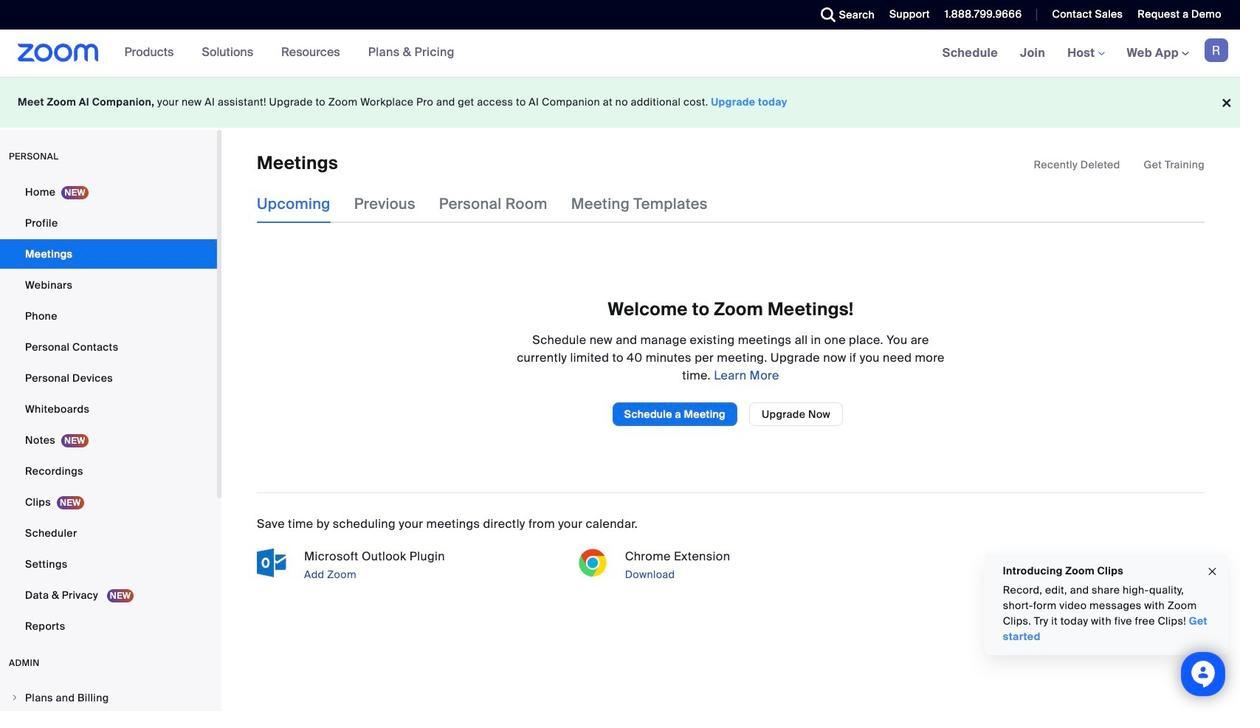 Task type: vqa. For each thing, say whether or not it's contained in the screenshot.
the Close "icon"
yes



Task type: describe. For each thing, give the bounding box(es) containing it.
tabs of meeting tab list
[[257, 185, 732, 223]]

profile picture image
[[1205, 38, 1229, 62]]

product information navigation
[[113, 30, 466, 77]]

personal menu menu
[[0, 177, 217, 642]]

right image
[[10, 693, 19, 702]]



Task type: locate. For each thing, give the bounding box(es) containing it.
banner
[[0, 30, 1241, 78]]

zoom logo image
[[18, 44, 99, 62]]

footer
[[0, 77, 1241, 128]]

menu item
[[0, 684, 217, 711]]

meetings navigation
[[932, 30, 1241, 78]]

close image
[[1207, 563, 1219, 580]]

application
[[1034, 157, 1205, 172]]



